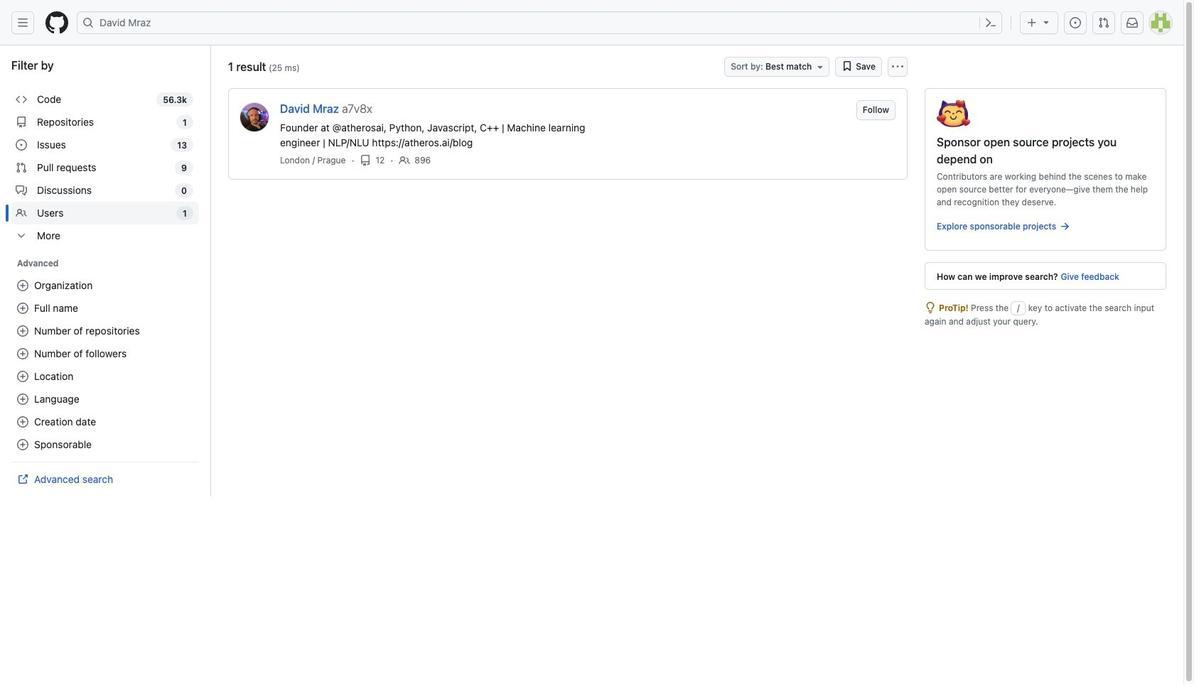 Task type: vqa. For each thing, say whether or not it's contained in the screenshot.
command palette image at the top
yes



Task type: locate. For each thing, give the bounding box(es) containing it.
3 plus circle image from the top
[[17, 326, 28, 337]]

plus circle image
[[17, 280, 28, 292], [17, 303, 28, 314], [17, 326, 28, 337], [17, 348, 28, 360], [17, 371, 28, 383], [17, 394, 28, 405], [17, 417, 28, 428]]

package icon image
[[937, 100, 970, 127]]

6 plus circle image from the top
[[17, 394, 28, 405]]

2 plus circle image from the top
[[17, 303, 28, 314]]

triangle down image
[[1041, 16, 1052, 28]]

7 plus circle image from the top
[[17, 417, 28, 428]]

4 plus circle image from the top
[[17, 348, 28, 360]]

git pull request image
[[1098, 17, 1110, 28]]

5 plus circle image from the top
[[17, 371, 28, 383]]

sc 9kayk9 0 image
[[842, 60, 853, 72], [16, 94, 27, 105], [16, 117, 27, 128], [360, 155, 371, 166], [16, 162, 27, 173]]

command palette image
[[985, 17, 997, 28]]

sc 9kayk9 0 image
[[16, 139, 27, 151], [399, 155, 410, 166], [16, 185, 27, 196], [16, 208, 27, 219], [1060, 221, 1071, 232], [16, 230, 27, 242], [925, 302, 936, 314]]

draggable pane splitter slider
[[209, 46, 213, 497]]



Task type: describe. For each thing, give the bounding box(es) containing it.
plus image
[[1027, 17, 1038, 28]]

12 repositories element
[[376, 154, 385, 167]]

homepage image
[[46, 11, 68, 34]]

plus circle image
[[17, 439, 28, 451]]

1 plus circle image from the top
[[17, 280, 28, 292]]

896 followers element
[[415, 154, 431, 167]]

open column options image
[[892, 61, 904, 73]]

issue opened image
[[1070, 17, 1081, 28]]

notifications image
[[1127, 17, 1138, 28]]

link external image
[[17, 474, 28, 486]]



